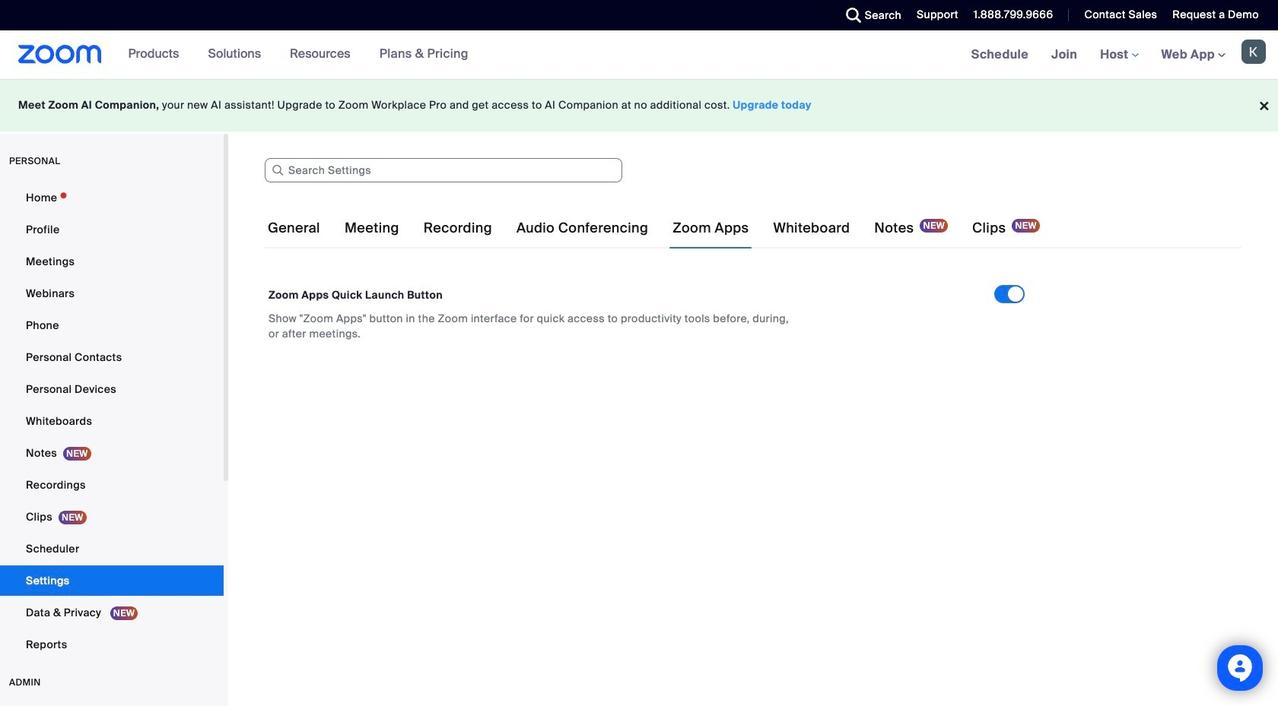 Task type: locate. For each thing, give the bounding box(es) containing it.
Search Settings text field
[[265, 158, 622, 183]]

banner
[[0, 30, 1278, 80]]

footer
[[0, 79, 1278, 132]]



Task type: describe. For each thing, give the bounding box(es) containing it.
personal menu menu
[[0, 183, 224, 662]]

zoom logo image
[[18, 45, 102, 64]]

tabs of my account settings page tab list
[[265, 207, 1043, 250]]

profile picture image
[[1242, 40, 1266, 64]]

meetings navigation
[[960, 30, 1278, 80]]

product information navigation
[[117, 30, 480, 79]]



Task type: vqa. For each thing, say whether or not it's contained in the screenshot.
Demo
no



